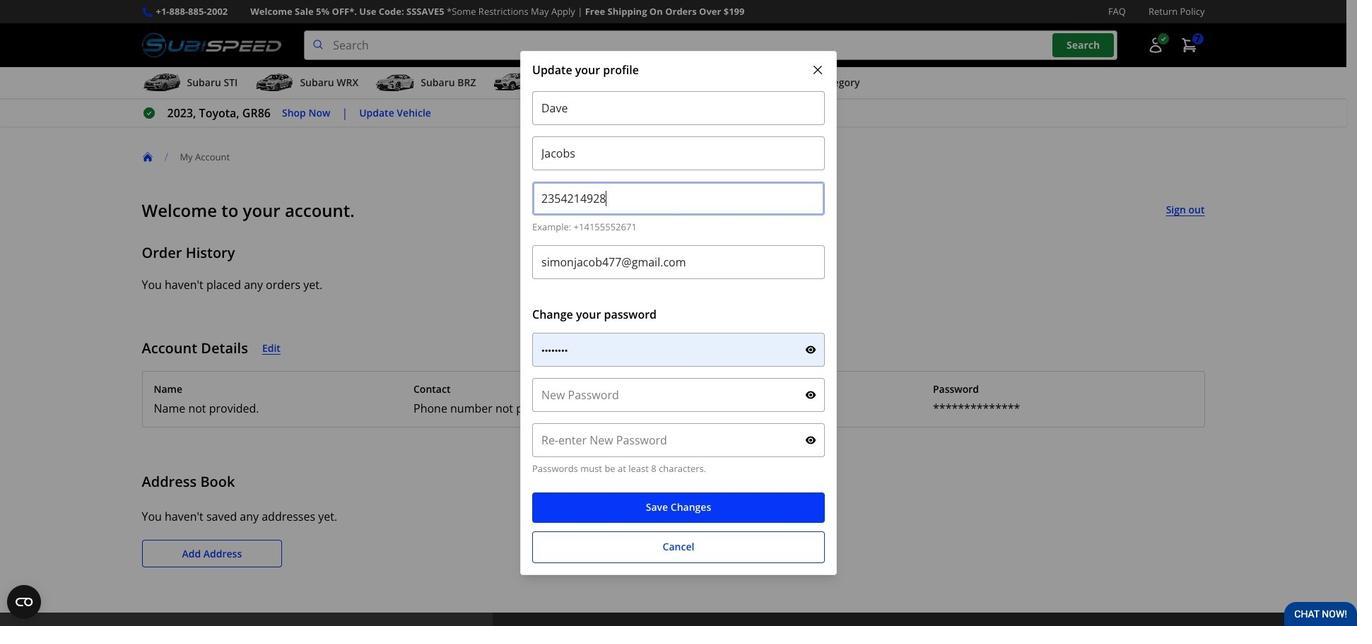 Task type: describe. For each thing, give the bounding box(es) containing it.
toggle password visibility image for re-enter new password password field at the bottom of page
[[805, 435, 817, 446]]

toggle password visibility image for "current password" password field
[[805, 344, 817, 356]]

New Password password field
[[532, 378, 825, 412]]

First name text field
[[532, 91, 825, 125]]

Current Password password field
[[532, 333, 825, 367]]

Phone field
[[532, 182, 825, 216]]

toggle password visibility image for new password password field in the bottom of the page
[[805, 390, 817, 401]]



Task type: vqa. For each thing, say whether or not it's contained in the screenshot.
shop now
no



Task type: locate. For each thing, give the bounding box(es) containing it.
Re-enter New Password password field
[[532, 424, 825, 458]]

2 toggle password visibility image from the top
[[805, 390, 817, 401]]

Email Address text field
[[532, 245, 825, 279]]

Last Name text field
[[532, 137, 825, 171]]

search input field
[[304, 30, 1117, 60]]

2 vertical spatial toggle password visibility image
[[805, 435, 817, 446]]

close popup image
[[811, 63, 825, 77]]

1 vertical spatial toggle password visibility image
[[805, 390, 817, 401]]

toggle password visibility image
[[805, 344, 817, 356], [805, 390, 817, 401], [805, 435, 817, 446]]

1 toggle password visibility image from the top
[[805, 344, 817, 356]]

open widget image
[[7, 585, 41, 619]]

3 toggle password visibility image from the top
[[805, 435, 817, 446]]

0 vertical spatial toggle password visibility image
[[805, 344, 817, 356]]



